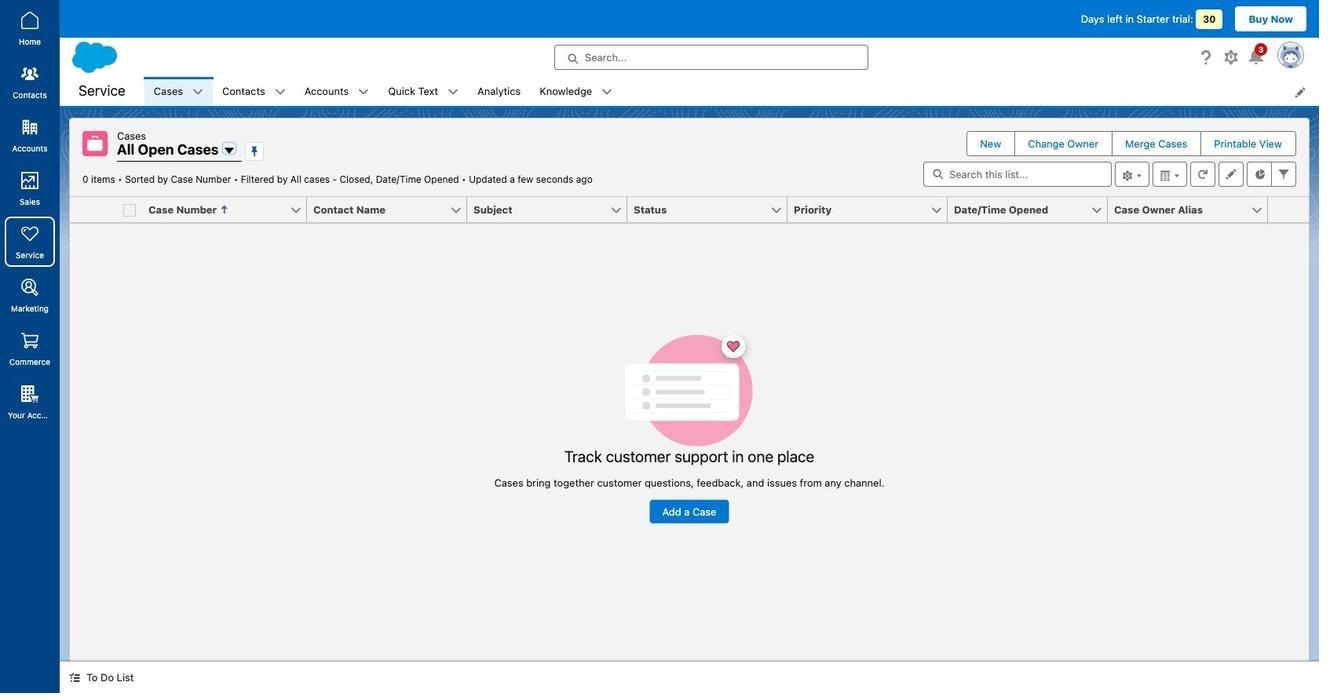 Task type: locate. For each thing, give the bounding box(es) containing it.
case owner alias element
[[1108, 197, 1278, 223]]

2 text default image from the left
[[275, 87, 286, 98]]

list item
[[144, 77, 213, 106], [213, 77, 295, 106], [295, 77, 379, 106], [379, 77, 468, 106], [530, 77, 622, 106]]

text default image
[[192, 87, 203, 98], [275, 87, 286, 98]]

action element
[[1268, 197, 1309, 223]]

4 list item from the left
[[379, 77, 468, 106]]

list
[[144, 77, 1319, 106]]

subject element
[[467, 197, 637, 223]]

cell
[[117, 197, 142, 223]]

date/time opened element
[[948, 197, 1118, 223]]

text default image for first list item
[[192, 87, 203, 98]]

1 text default image from the left
[[192, 87, 203, 98]]

status
[[494, 335, 885, 524]]

text default image
[[358, 87, 369, 98], [448, 87, 459, 98], [602, 87, 613, 98], [69, 672, 80, 683]]

priority element
[[788, 197, 957, 223]]

all open cases|cases|list view element
[[69, 118, 1310, 662]]

1 list item from the left
[[144, 77, 213, 106]]

1 horizontal spatial text default image
[[275, 87, 286, 98]]

3 list item from the left
[[295, 77, 379, 106]]

action image
[[1268, 197, 1309, 222]]

item number element
[[70, 197, 117, 223]]

0 horizontal spatial text default image
[[192, 87, 203, 98]]



Task type: describe. For each thing, give the bounding box(es) containing it.
cell inside all open cases|cases|list view element
[[117, 197, 142, 223]]

5 list item from the left
[[530, 77, 622, 106]]

text default image for fourth list item from right
[[275, 87, 286, 98]]

case number element
[[142, 197, 317, 223]]

status element
[[628, 197, 797, 223]]

contact name element
[[307, 197, 477, 223]]

all open cases status
[[82, 174, 469, 185]]

2 list item from the left
[[213, 77, 295, 106]]

Search All Open Cases list view. search field
[[924, 162, 1112, 187]]

item number image
[[70, 197, 117, 222]]



Task type: vqa. For each thing, say whether or not it's contained in the screenshot.
Edit Website image
no



